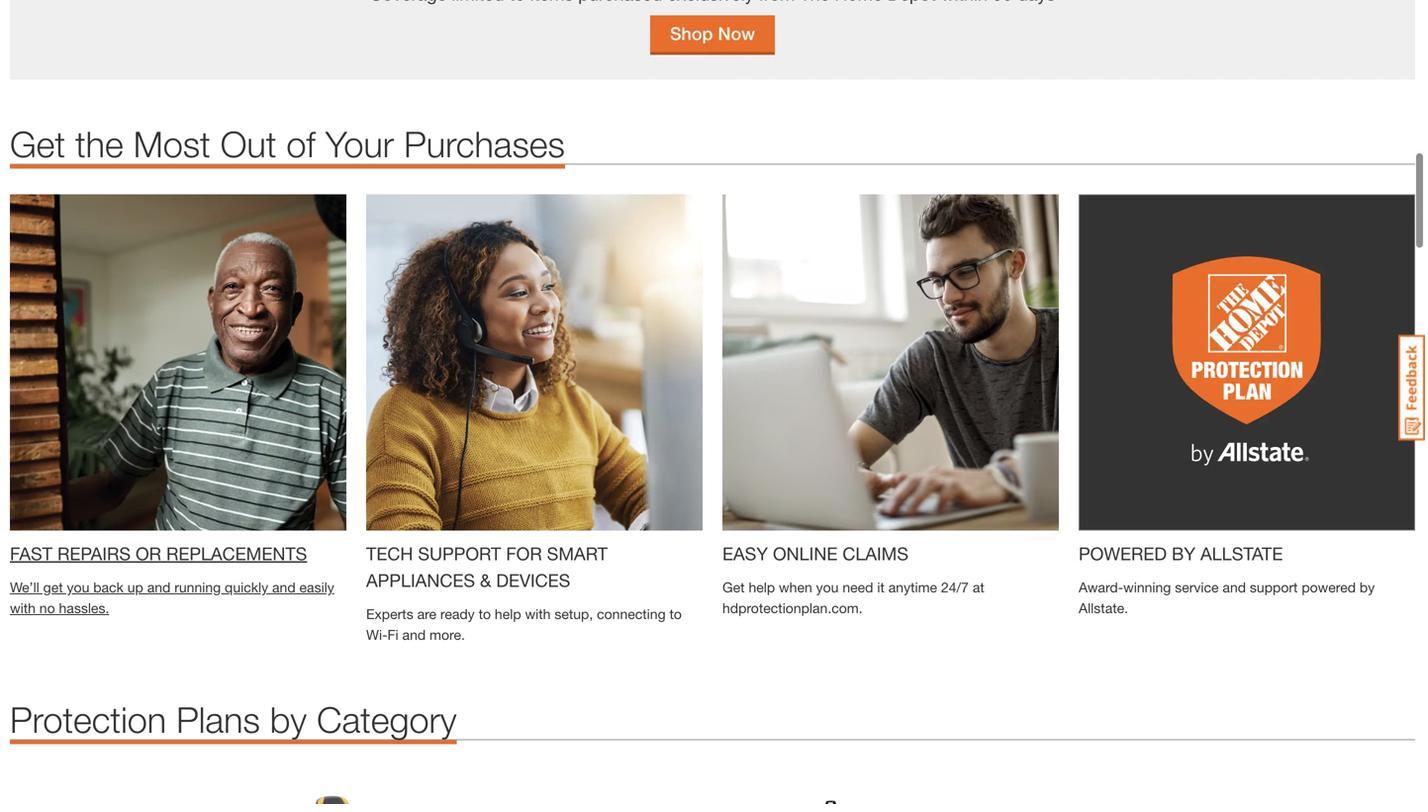 Task type: describe. For each thing, give the bounding box(es) containing it.
wi-
[[366, 627, 388, 644]]

we'll get you back up and running quickly and easily with no hassles.
[[10, 580, 334, 617]]

help inside get help when you need it anytime 24/7 at hdprotectionplan.com.
[[749, 580, 775, 596]]

award-
[[1079, 580, 1124, 596]]

easily
[[300, 580, 334, 596]]

tech support for smart appliances & devices
[[366, 544, 608, 592]]

experts are ready to help with setup, connecting to wi-fi and more.
[[366, 607, 682, 644]]

anytime
[[889, 580, 938, 596]]

setup,
[[555, 607, 593, 623]]

when
[[779, 580, 813, 596]]

online
[[773, 544, 838, 565]]

powered by allstate image
[[1079, 195, 1416, 531]]

tech
[[366, 544, 413, 565]]

and inside experts are ready to help with setup, connecting to wi-fi and more.
[[403, 627, 426, 644]]

you inside we'll get you back up and running quickly and easily with no hassles.
[[67, 580, 89, 596]]

easy
[[723, 544, 768, 565]]

with inside we'll get you back up and running quickly and easily with no hassles.
[[10, 601, 36, 617]]

back
[[93, 580, 124, 596]]

the
[[75, 123, 123, 165]]

hassles.
[[59, 601, 109, 617]]

hdprotectionplan.com.
[[723, 601, 863, 617]]

and right up
[[147, 580, 171, 596]]

support
[[1250, 580, 1298, 596]]

repairs
[[57, 544, 131, 565]]

1  image from the left
[[248, 781, 465, 805]]

easy online claims
[[723, 544, 909, 565]]

you inside get help when you need it anytime 24/7 at hdprotectionplan.com.
[[816, 580, 839, 596]]

we'll
[[10, 580, 39, 596]]

service
[[1175, 580, 1219, 596]]

1 to from the left
[[479, 607, 491, 623]]

by
[[1172, 544, 1196, 565]]

experts
[[366, 607, 414, 623]]

get
[[43, 580, 63, 596]]

out
[[220, 123, 277, 165]]

smart
[[547, 544, 608, 565]]

1 vertical spatial by
[[270, 699, 307, 741]]

2 to from the left
[[670, 607, 682, 623]]

get help when you need it anytime 24/7 at hdprotectionplan.com.
[[723, 580, 985, 617]]

&
[[480, 570, 491, 592]]

fast repairs or replacements image
[[10, 195, 347, 531]]

support
[[418, 544, 501, 565]]

appliances
[[366, 570, 475, 592]]

at
[[973, 580, 985, 596]]

winning
[[1124, 580, 1172, 596]]

quickly
[[225, 580, 268, 596]]

no
[[39, 601, 55, 617]]

for
[[506, 544, 542, 565]]

powered
[[1079, 544, 1167, 565]]

protection plans by category
[[10, 699, 457, 741]]



Task type: locate. For each thing, give the bounding box(es) containing it.
up
[[127, 580, 143, 596]]

0 horizontal spatial get
[[10, 123, 65, 165]]

protect your purchases with our individual protection plans image
[[10, 0, 1416, 80]]

and down allstate
[[1223, 580, 1247, 596]]

get inside get help when you need it anytime 24/7 at hdprotectionplan.com.
[[723, 580, 745, 596]]

1 horizontal spatial help
[[749, 580, 775, 596]]

1 horizontal spatial by
[[1360, 580, 1375, 596]]

 image
[[248, 781, 465, 805], [723, 781, 941, 805]]

award-winning service and support powered by allstate.
[[1079, 580, 1375, 617]]

or
[[136, 544, 161, 565]]

help down devices
[[495, 607, 521, 623]]

tech support for smart appliances & devices image
[[366, 195, 703, 531]]

allstate
[[1201, 544, 1284, 565]]

24/7
[[942, 580, 969, 596]]

protection
[[10, 699, 166, 741]]

get
[[10, 123, 65, 165], [723, 580, 745, 596]]

allstate.
[[1079, 601, 1129, 617]]

1 vertical spatial help
[[495, 607, 521, 623]]

get down easy
[[723, 580, 745, 596]]

and right fi at the left of the page
[[403, 627, 426, 644]]

help inside experts are ready to help with setup, connecting to wi-fi and more.
[[495, 607, 521, 623]]

get for get help when you need it anytime 24/7 at hdprotectionplan.com.
[[723, 580, 745, 596]]

fast
[[10, 544, 52, 565]]

by right plans
[[270, 699, 307, 741]]

your
[[325, 123, 394, 165]]

get for get the most out of your purchases
[[10, 123, 65, 165]]

0 horizontal spatial help
[[495, 607, 521, 623]]

1 horizontal spatial get
[[723, 580, 745, 596]]

purchases
[[404, 123, 565, 165]]

with down we'll
[[10, 601, 36, 617]]

of
[[286, 123, 316, 165]]

devices
[[496, 570, 571, 592]]

1 horizontal spatial you
[[816, 580, 839, 596]]

by
[[1360, 580, 1375, 596], [270, 699, 307, 741]]

1 vertical spatial get
[[723, 580, 745, 596]]

get the most out of your purchases
[[10, 123, 565, 165]]

running
[[174, 580, 221, 596]]

0 horizontal spatial to
[[479, 607, 491, 623]]

1 horizontal spatial to
[[670, 607, 682, 623]]

plans
[[176, 699, 260, 741]]

powered
[[1302, 580, 1356, 596]]

by right powered
[[1360, 580, 1375, 596]]

ready
[[441, 607, 475, 623]]

replacements
[[166, 544, 307, 565]]

1 horizontal spatial  image
[[723, 781, 941, 805]]

with
[[10, 601, 36, 617], [525, 607, 551, 623]]

by inside 'award-winning service and support powered by allstate.'
[[1360, 580, 1375, 596]]

you left need at the bottom of the page
[[816, 580, 839, 596]]

you up hassles.
[[67, 580, 89, 596]]

claims
[[843, 544, 909, 565]]

0 horizontal spatial by
[[270, 699, 307, 741]]

with down devices
[[525, 607, 551, 623]]

most
[[133, 123, 211, 165]]

fast repairs or replacements
[[10, 544, 307, 565]]

1 horizontal spatial with
[[525, 607, 551, 623]]

get left the
[[10, 123, 65, 165]]

0 vertical spatial by
[[1360, 580, 1375, 596]]

to right connecting
[[670, 607, 682, 623]]

need
[[843, 580, 874, 596]]

and left easily
[[272, 580, 296, 596]]

to
[[479, 607, 491, 623], [670, 607, 682, 623]]

more.
[[430, 627, 465, 644]]

category
[[317, 699, 457, 741]]

powered by allstate
[[1079, 544, 1284, 565]]

it
[[878, 580, 885, 596]]

1 you from the left
[[67, 580, 89, 596]]

to right ready
[[479, 607, 491, 623]]

0 horizontal spatial with
[[10, 601, 36, 617]]

0 horizontal spatial  image
[[248, 781, 465, 805]]

fi
[[388, 627, 399, 644]]

with inside experts are ready to help with setup, connecting to wi-fi and more.
[[525, 607, 551, 623]]

0 vertical spatial get
[[10, 123, 65, 165]]

easy online claims image
[[723, 195, 1059, 531]]

help left when on the right
[[749, 580, 775, 596]]

0 horizontal spatial you
[[67, 580, 89, 596]]

are
[[417, 607, 437, 623]]

feedback link image
[[1399, 335, 1426, 442]]

connecting
[[597, 607, 666, 623]]

2 you from the left
[[816, 580, 839, 596]]

you
[[67, 580, 89, 596], [816, 580, 839, 596]]

0 vertical spatial help
[[749, 580, 775, 596]]

2  image from the left
[[723, 781, 941, 805]]

and inside 'award-winning service and support powered by allstate.'
[[1223, 580, 1247, 596]]

help
[[749, 580, 775, 596], [495, 607, 521, 623]]

and
[[147, 580, 171, 596], [272, 580, 296, 596], [1223, 580, 1247, 596], [403, 627, 426, 644]]



Task type: vqa. For each thing, say whether or not it's contained in the screenshot.
"Garbage Disposal Parts" link
no



